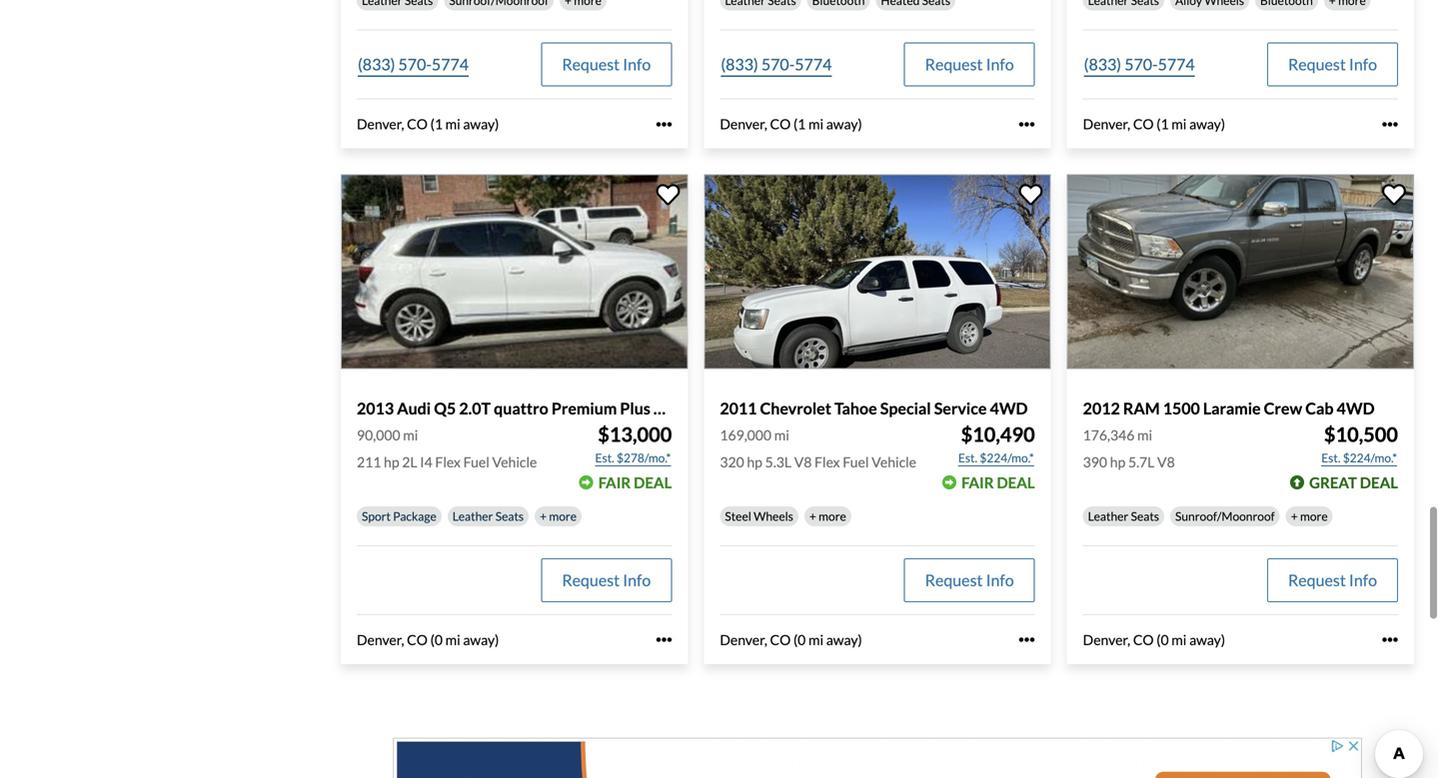 Task type: describe. For each thing, give the bounding box(es) containing it.
steel
[[725, 509, 751, 524]]

1 (833) 570-5774 button from the left
[[357, 43, 470, 87]]

$13,000 est. $278/mo.*
[[595, 423, 672, 465]]

awd
[[654, 399, 693, 418]]

gray 2012 ram 1500 laramie crew cab 4wd pickup truck four-wheel drive 6-speed automatic image
[[1067, 174, 1414, 369]]

390
[[1083, 454, 1108, 471]]

2012
[[1083, 399, 1120, 418]]

+ for $10,500
[[1291, 509, 1298, 524]]

3 570- from the left
[[1125, 55, 1158, 74]]

fair deal for $10,490
[[962, 474, 1035, 492]]

90,000 mi 211 hp 2l i4 flex fuel vehicle
[[357, 427, 537, 471]]

3 (833) 570-5774 from the left
[[1084, 55, 1195, 74]]

ellipsis h image for 1st (833) 570-5774 button from left
[[656, 116, 672, 132]]

mi inside 176,346 mi 390 hp 5.7l v8
[[1138, 427, 1153, 444]]

+ for $13,000
[[540, 509, 547, 524]]

est. for $13,000
[[595, 451, 614, 465]]

2 (833) 570-5774 button from the left
[[720, 43, 833, 87]]

(0 for $10,500
[[1157, 632, 1169, 649]]

2013 audi q5 2.0t quattro premium plus awd
[[357, 399, 693, 418]]

tahoe
[[835, 399, 877, 418]]

denver, co (0 mi away) for $10,490
[[720, 632, 862, 649]]

chevrolet
[[760, 399, 832, 418]]

hp for $13,000
[[384, 454, 399, 471]]

5.3l
[[765, 454, 792, 471]]

deal for $13,000
[[634, 474, 672, 492]]

denver, co (1 mi away) for 1st (833) 570-5774 button from right
[[1083, 116, 1225, 133]]

package
[[393, 509, 437, 524]]

denver, for ellipsis h icon corresponding to 2nd (833) 570-5774 button from left
[[720, 116, 767, 133]]

mi inside 169,000 mi 320 hp 5.3l v8 flex fuel vehicle
[[774, 427, 789, 444]]

est. for $10,490
[[958, 451, 978, 465]]

v8 for $10,500
[[1157, 454, 1175, 471]]

quattro
[[494, 399, 548, 418]]

fair deal for $13,000
[[598, 474, 672, 492]]

90,000
[[357, 427, 400, 444]]

5774 for 2nd (833) 570-5774 button from left
[[795, 55, 832, 74]]

est. for $10,500
[[1322, 451, 1341, 465]]

plus
[[620, 399, 651, 418]]

3 (1 from the left
[[1157, 116, 1169, 133]]

vehicle for $13,000
[[492, 454, 537, 471]]

denver, co (1 mi away) for 2nd (833) 570-5774 button from left
[[720, 116, 862, 133]]

fair for $13,000
[[598, 474, 631, 492]]

denver, co (0 mi away) for $13,000
[[357, 632, 499, 649]]

2 4wd from the left
[[1337, 399, 1375, 418]]

ellipsis h image for 2nd (833) 570-5774 button from left
[[1019, 116, 1035, 132]]

deal for $10,500
[[1360, 474, 1398, 492]]

advertisement region
[[393, 738, 1362, 779]]

1500
[[1163, 399, 1200, 418]]

cab
[[1306, 399, 1334, 418]]

denver, for $10,500's ellipsis h image
[[1083, 632, 1131, 649]]

$13,000
[[598, 423, 672, 447]]

1 570- from the left
[[398, 55, 432, 74]]

$10,490
[[961, 423, 1035, 447]]

i4
[[420, 454, 433, 471]]

steel wheels
[[725, 509, 794, 524]]

$10,500
[[1324, 423, 1398, 447]]

v8 for $10,490
[[794, 454, 812, 471]]

hp for $10,490
[[747, 454, 763, 471]]

2.0t
[[459, 399, 491, 418]]

hp for $10,500
[[1110, 454, 1126, 471]]

2 (1 from the left
[[794, 116, 806, 133]]

audi
[[397, 399, 431, 418]]

176,346 mi 390 hp 5.7l v8
[[1083, 427, 1175, 471]]

1 seats from the left
[[495, 509, 524, 524]]

2 (833) from the left
[[721, 55, 758, 74]]



Task type: vqa. For each thing, say whether or not it's contained in the screenshot.
CO
yes



Task type: locate. For each thing, give the bounding box(es) containing it.
request
[[562, 55, 620, 74], [925, 55, 983, 74], [1288, 55, 1346, 74], [562, 571, 620, 590], [925, 571, 983, 590], [1288, 571, 1346, 590]]

service
[[934, 399, 987, 418]]

211
[[357, 454, 381, 471]]

2 fair deal from the left
[[962, 474, 1035, 492]]

fuel down tahoe on the bottom of page
[[843, 454, 869, 471]]

+ more for $13,000
[[540, 509, 577, 524]]

est. $224/mo.* button for $10,490
[[957, 448, 1035, 468]]

1 horizontal spatial deal
[[997, 474, 1035, 492]]

0 horizontal spatial 570-
[[398, 55, 432, 74]]

deal down the $278/mo.*
[[634, 474, 672, 492]]

0 horizontal spatial (1
[[430, 116, 443, 133]]

$224/mo.* for $10,500
[[1343, 451, 1397, 465]]

fuel
[[463, 454, 490, 471], [843, 454, 869, 471]]

0 horizontal spatial fair deal
[[598, 474, 672, 492]]

3 + from the left
[[1291, 509, 1298, 524]]

2 denver, co (1 mi away) from the left
[[720, 116, 862, 133]]

0 horizontal spatial hp
[[384, 454, 399, 471]]

2 horizontal spatial more
[[1300, 509, 1328, 524]]

5774 for 1st (833) 570-5774 button from left
[[432, 55, 469, 74]]

$224/mo.* down $10,500 on the bottom
[[1343, 451, 1397, 465]]

vehicle
[[492, 454, 537, 471], [872, 454, 917, 471]]

2 vehicle from the left
[[872, 454, 917, 471]]

1 4wd from the left
[[990, 399, 1028, 418]]

0 horizontal spatial (833)
[[358, 55, 395, 74]]

hp right 390
[[1110, 454, 1126, 471]]

1 horizontal spatial fair
[[962, 474, 994, 492]]

flex inside 90,000 mi 211 hp 2l i4 flex fuel vehicle
[[435, 454, 461, 471]]

2 leather seats from the left
[[1088, 509, 1159, 524]]

1 horizontal spatial est.
[[958, 451, 978, 465]]

flex inside 169,000 mi 320 hp 5.3l v8 flex fuel vehicle
[[815, 454, 840, 471]]

(833)
[[358, 55, 395, 74], [721, 55, 758, 74], [1084, 55, 1122, 74]]

0 horizontal spatial denver, co (0 mi away)
[[357, 632, 499, 649]]

1 flex from the left
[[435, 454, 461, 471]]

3 deal from the left
[[1360, 474, 1398, 492]]

denver, co (0 mi away)
[[357, 632, 499, 649], [720, 632, 862, 649], [1083, 632, 1225, 649]]

flex for $13,000
[[435, 454, 461, 471]]

0 horizontal spatial leather seats
[[453, 509, 524, 524]]

3 + more from the left
[[1291, 509, 1328, 524]]

est. $224/mo.* button down $10,500 on the bottom
[[1321, 448, 1398, 468]]

2 horizontal spatial +
[[1291, 509, 1298, 524]]

denver, for 1st (833) 570-5774 button from left ellipsis h icon
[[357, 116, 404, 133]]

320
[[720, 454, 744, 471]]

1 fuel from the left
[[463, 454, 490, 471]]

vehicle down the quattro
[[492, 454, 537, 471]]

3 more from the left
[[1300, 509, 1328, 524]]

fair deal down est. $278/mo.* button
[[598, 474, 672, 492]]

1 horizontal spatial (833)
[[721, 55, 758, 74]]

fair
[[598, 474, 631, 492], [962, 474, 994, 492]]

1 horizontal spatial leather seats
[[1088, 509, 1159, 524]]

fuel inside 169,000 mi 320 hp 5.3l v8 flex fuel vehicle
[[843, 454, 869, 471]]

leather down 390
[[1088, 509, 1129, 524]]

sport package
[[362, 509, 437, 524]]

q5
[[434, 399, 456, 418]]

4wd up "$10,490"
[[990, 399, 1028, 418]]

1 horizontal spatial (1
[[794, 116, 806, 133]]

0 horizontal spatial v8
[[794, 454, 812, 471]]

mi
[[445, 116, 461, 133], [809, 116, 824, 133], [1172, 116, 1187, 133], [403, 427, 418, 444], [774, 427, 789, 444], [1138, 427, 1153, 444], [445, 632, 461, 649], [809, 632, 824, 649], [1172, 632, 1187, 649]]

2 horizontal spatial hp
[[1110, 454, 1126, 471]]

fair down est. $278/mo.* button
[[598, 474, 631, 492]]

2 horizontal spatial 5774
[[1158, 55, 1195, 74]]

sport
[[362, 509, 391, 524]]

ellipsis h image
[[656, 116, 672, 132], [1019, 116, 1035, 132], [1019, 632, 1035, 648]]

2l
[[402, 454, 417, 471]]

1 horizontal spatial leather
[[1088, 509, 1129, 524]]

169,000
[[720, 427, 772, 444]]

est. $278/mo.* button
[[594, 448, 672, 468]]

2 fair from the left
[[962, 474, 994, 492]]

1 v8 from the left
[[794, 454, 812, 471]]

fuel right i4 on the left of page
[[463, 454, 490, 471]]

3 (833) from the left
[[1084, 55, 1122, 74]]

fuel for $10,490
[[843, 454, 869, 471]]

fuel for $13,000
[[463, 454, 490, 471]]

2 5774 from the left
[[795, 55, 832, 74]]

request info button
[[541, 43, 672, 87], [904, 43, 1035, 87], [1267, 43, 1398, 87], [541, 559, 672, 603], [904, 559, 1035, 603], [1267, 559, 1398, 603]]

2012 ram 1500 laramie crew cab 4wd
[[1083, 399, 1375, 418]]

0 horizontal spatial more
[[549, 509, 577, 524]]

2 $224/mo.* from the left
[[1343, 451, 1397, 465]]

2 horizontal spatial est.
[[1322, 451, 1341, 465]]

fair for $10,490
[[962, 474, 994, 492]]

1 denver, co (0 mi away) from the left
[[357, 632, 499, 649]]

laramie
[[1203, 399, 1261, 418]]

est. inside $10,500 est. $224/mo.*
[[1322, 451, 1341, 465]]

1 horizontal spatial more
[[819, 509, 846, 524]]

1 (833) 570-5774 from the left
[[358, 55, 469, 74]]

2 horizontal spatial (833)
[[1084, 55, 1122, 74]]

more
[[549, 509, 577, 524], [819, 509, 846, 524], [1300, 509, 1328, 524]]

1 horizontal spatial 5774
[[795, 55, 832, 74]]

1 horizontal spatial est. $224/mo.* button
[[1321, 448, 1398, 468]]

leather seats right package
[[453, 509, 524, 524]]

1 horizontal spatial 4wd
[[1337, 399, 1375, 418]]

1 horizontal spatial fuel
[[843, 454, 869, 471]]

deal for $10,490
[[997, 474, 1035, 492]]

sunroof/moonroof
[[1175, 509, 1275, 524]]

+
[[540, 509, 547, 524], [810, 509, 816, 524], [1291, 509, 1298, 524]]

$10,500 est. $224/mo.*
[[1322, 423, 1398, 465]]

vehicle for $10,490
[[872, 454, 917, 471]]

white 2011 chevrolet tahoe special service 4wd suv / crossover four-wheel drive 6-speed automatic image
[[704, 174, 1051, 369]]

(0 for $10,490
[[794, 632, 806, 649]]

fair deal down $10,490 est. $224/mo.*
[[962, 474, 1035, 492]]

2 horizontal spatial (833) 570-5774 button
[[1083, 43, 1196, 87]]

leather seats down 5.7l
[[1088, 509, 1159, 524]]

est. up great
[[1322, 451, 1341, 465]]

1 horizontal spatial 570-
[[761, 55, 795, 74]]

crew
[[1264, 399, 1303, 418]]

est.
[[595, 451, 614, 465], [958, 451, 978, 465], [1322, 451, 1341, 465]]

denver,
[[357, 116, 404, 133], [720, 116, 767, 133], [1083, 116, 1131, 133], [357, 632, 404, 649], [720, 632, 767, 649], [1083, 632, 1131, 649]]

est. down "$10,490"
[[958, 451, 978, 465]]

1 (1 from the left
[[430, 116, 443, 133]]

fuel inside 90,000 mi 211 hp 2l i4 flex fuel vehicle
[[463, 454, 490, 471]]

2 more from the left
[[819, 509, 846, 524]]

1 horizontal spatial (833) 570-5774 button
[[720, 43, 833, 87]]

1 est. from the left
[[595, 451, 614, 465]]

2013
[[357, 399, 394, 418]]

2011
[[720, 399, 757, 418]]

$10,490 est. $224/mo.*
[[958, 423, 1035, 465]]

3 (833) 570-5774 button from the left
[[1083, 43, 1196, 87]]

seats down 90,000 mi 211 hp 2l i4 flex fuel vehicle
[[495, 509, 524, 524]]

great
[[1310, 474, 1357, 492]]

1 denver, co (1 mi away) from the left
[[357, 116, 499, 133]]

denver, co (0 mi away) for $10,500
[[1083, 632, 1225, 649]]

v8
[[794, 454, 812, 471], [1157, 454, 1175, 471]]

2 est. $224/mo.* button from the left
[[1321, 448, 1398, 468]]

1 more from the left
[[549, 509, 577, 524]]

premium
[[552, 399, 617, 418]]

2 horizontal spatial + more
[[1291, 509, 1328, 524]]

est. $224/mo.* button
[[957, 448, 1035, 468], [1321, 448, 1398, 468]]

fair deal
[[598, 474, 672, 492], [962, 474, 1035, 492]]

0 horizontal spatial vehicle
[[492, 454, 537, 471]]

(1
[[430, 116, 443, 133], [794, 116, 806, 133], [1157, 116, 1169, 133]]

2 fuel from the left
[[843, 454, 869, 471]]

ellipsis h image for $10,500
[[1382, 632, 1398, 648]]

0 horizontal spatial (833) 570-5774 button
[[357, 43, 470, 87]]

1 horizontal spatial (833) 570-5774
[[721, 55, 832, 74]]

2 leather from the left
[[1088, 509, 1129, 524]]

$224/mo.* inside $10,500 est. $224/mo.*
[[1343, 451, 1397, 465]]

hp
[[384, 454, 399, 471], [747, 454, 763, 471], [1110, 454, 1126, 471]]

request info
[[562, 55, 651, 74], [925, 55, 1014, 74], [1288, 55, 1377, 74], [562, 571, 651, 590], [925, 571, 1014, 590], [1288, 571, 1377, 590]]

169,000 mi 320 hp 5.3l v8 flex fuel vehicle
[[720, 427, 917, 471]]

v8 right 5.3l
[[794, 454, 812, 471]]

more for $13,000
[[549, 509, 577, 524]]

2 + from the left
[[810, 509, 816, 524]]

(833) 570-5774 button
[[357, 43, 470, 87], [720, 43, 833, 87], [1083, 43, 1196, 87]]

1 horizontal spatial +
[[810, 509, 816, 524]]

$278/mo.*
[[617, 451, 671, 465]]

v8 inside 169,000 mi 320 hp 5.3l v8 flex fuel vehicle
[[794, 454, 812, 471]]

2 seats from the left
[[1131, 509, 1159, 524]]

hp left 2l
[[384, 454, 399, 471]]

info
[[623, 55, 651, 74], [986, 55, 1014, 74], [1349, 55, 1377, 74], [623, 571, 651, 590], [986, 571, 1014, 590], [1349, 571, 1377, 590]]

0 horizontal spatial fuel
[[463, 454, 490, 471]]

special
[[880, 399, 931, 418]]

0 horizontal spatial deal
[[634, 474, 672, 492]]

deal
[[634, 474, 672, 492], [997, 474, 1035, 492], [1360, 474, 1398, 492]]

1 (0 from the left
[[430, 632, 443, 649]]

(833) 570-5774
[[358, 55, 469, 74], [721, 55, 832, 74], [1084, 55, 1195, 74]]

2 (0 from the left
[[794, 632, 806, 649]]

4wd
[[990, 399, 1028, 418], [1337, 399, 1375, 418]]

hp inside 169,000 mi 320 hp 5.3l v8 flex fuel vehicle
[[747, 454, 763, 471]]

1 + from the left
[[540, 509, 547, 524]]

2 + more from the left
[[810, 509, 846, 524]]

0 horizontal spatial + more
[[540, 509, 577, 524]]

ellipsis h image for $13,000
[[656, 632, 672, 648]]

$224/mo.* down "$10,490"
[[980, 451, 1034, 465]]

0 horizontal spatial fair
[[598, 474, 631, 492]]

5774 for 1st (833) 570-5774 button from right
[[1158, 55, 1195, 74]]

0 horizontal spatial leather
[[453, 509, 493, 524]]

2 570- from the left
[[761, 55, 795, 74]]

seats
[[495, 509, 524, 524], [1131, 509, 1159, 524]]

0 horizontal spatial 5774
[[432, 55, 469, 74]]

denver, co (1 mi away) for 1st (833) 570-5774 button from left
[[357, 116, 499, 133]]

1 horizontal spatial hp
[[747, 454, 763, 471]]

leather seats
[[453, 509, 524, 524], [1088, 509, 1159, 524]]

ram
[[1123, 399, 1160, 418]]

5.7l
[[1128, 454, 1155, 471]]

denver, co (1 mi away)
[[357, 116, 499, 133], [720, 116, 862, 133], [1083, 116, 1225, 133]]

2 hp from the left
[[747, 454, 763, 471]]

deal down $10,490 est. $224/mo.*
[[997, 474, 1035, 492]]

1 est. $224/mo.* button from the left
[[957, 448, 1035, 468]]

est. $224/mo.* button for $10,500
[[1321, 448, 1398, 468]]

est. down $13,000
[[595, 451, 614, 465]]

2 v8 from the left
[[1157, 454, 1175, 471]]

hp inside 90,000 mi 211 hp 2l i4 flex fuel vehicle
[[384, 454, 399, 471]]

flex
[[435, 454, 461, 471], [815, 454, 840, 471]]

1 hp from the left
[[384, 454, 399, 471]]

1 horizontal spatial denver, co (0 mi away)
[[720, 632, 862, 649]]

+ more for $10,500
[[1291, 509, 1328, 524]]

great deal
[[1310, 474, 1398, 492]]

0 horizontal spatial est. $224/mo.* button
[[957, 448, 1035, 468]]

co
[[407, 116, 428, 133], [770, 116, 791, 133], [1133, 116, 1154, 133], [407, 632, 428, 649], [770, 632, 791, 649], [1133, 632, 1154, 649]]

3 denver, co (1 mi away) from the left
[[1083, 116, 1225, 133]]

seats down 5.7l
[[1131, 509, 1159, 524]]

2 est. from the left
[[958, 451, 978, 465]]

+ more
[[540, 509, 577, 524], [810, 509, 846, 524], [1291, 509, 1328, 524]]

0 horizontal spatial denver, co (1 mi away)
[[357, 116, 499, 133]]

0 horizontal spatial flex
[[435, 454, 461, 471]]

1 horizontal spatial denver, co (1 mi away)
[[720, 116, 862, 133]]

3 (0 from the left
[[1157, 632, 1169, 649]]

1 horizontal spatial seats
[[1131, 509, 1159, 524]]

fair down $10,490 est. $224/mo.*
[[962, 474, 994, 492]]

vehicle down special
[[872, 454, 917, 471]]

1 leather seats from the left
[[453, 509, 524, 524]]

2 horizontal spatial (1
[[1157, 116, 1169, 133]]

1 + more from the left
[[540, 509, 577, 524]]

hp right 320
[[747, 454, 763, 471]]

2 horizontal spatial (0
[[1157, 632, 1169, 649]]

4wd up $10,500 on the bottom
[[1337, 399, 1375, 418]]

2 horizontal spatial (833) 570-5774
[[1084, 55, 1195, 74]]

deal down $10,500 est. $224/mo.*
[[1360, 474, 1398, 492]]

$224/mo.* for $10,490
[[980, 451, 1034, 465]]

1 horizontal spatial flex
[[815, 454, 840, 471]]

1 leather from the left
[[453, 509, 493, 524]]

2 deal from the left
[[997, 474, 1035, 492]]

3 hp from the left
[[1110, 454, 1126, 471]]

mi inside 90,000 mi 211 hp 2l i4 flex fuel vehicle
[[403, 427, 418, 444]]

0 horizontal spatial est.
[[595, 451, 614, 465]]

v8 right 5.7l
[[1157, 454, 1175, 471]]

vehicle inside 90,000 mi 211 hp 2l i4 flex fuel vehicle
[[492, 454, 537, 471]]

leather right package
[[453, 509, 493, 524]]

0 horizontal spatial (833) 570-5774
[[358, 55, 469, 74]]

3 denver, co (0 mi away) from the left
[[1083, 632, 1225, 649]]

ellipsis h image
[[1382, 116, 1398, 132], [656, 632, 672, 648], [1382, 632, 1398, 648]]

1 horizontal spatial + more
[[810, 509, 846, 524]]

away)
[[463, 116, 499, 133], [826, 116, 862, 133], [1190, 116, 1225, 133], [463, 632, 499, 649], [826, 632, 862, 649], [1190, 632, 1225, 649]]

1 horizontal spatial vehicle
[[872, 454, 917, 471]]

flex right 5.3l
[[815, 454, 840, 471]]

est. $224/mo.* button down "$10,490"
[[957, 448, 1035, 468]]

1 horizontal spatial v8
[[1157, 454, 1175, 471]]

0 horizontal spatial $224/mo.*
[[980, 451, 1034, 465]]

v8 inside 176,346 mi 390 hp 5.7l v8
[[1157, 454, 1175, 471]]

vehicle inside 169,000 mi 320 hp 5.3l v8 flex fuel vehicle
[[872, 454, 917, 471]]

1 horizontal spatial (0
[[794, 632, 806, 649]]

2 horizontal spatial denver, co (0 mi away)
[[1083, 632, 1225, 649]]

0 horizontal spatial (0
[[430, 632, 443, 649]]

3 5774 from the left
[[1158, 55, 1195, 74]]

1 vehicle from the left
[[492, 454, 537, 471]]

flex for $10,490
[[815, 454, 840, 471]]

2011 chevrolet tahoe special service 4wd
[[720, 399, 1028, 418]]

1 deal from the left
[[634, 474, 672, 492]]

570-
[[398, 55, 432, 74], [761, 55, 795, 74], [1125, 55, 1158, 74]]

176,346
[[1083, 427, 1135, 444]]

est. inside $13,000 est. $278/mo.*
[[595, 451, 614, 465]]

1 $224/mo.* from the left
[[980, 451, 1034, 465]]

est. inside $10,490 est. $224/mo.*
[[958, 451, 978, 465]]

1 horizontal spatial $224/mo.*
[[1343, 451, 1397, 465]]

1 fair from the left
[[598, 474, 631, 492]]

more for $10,500
[[1300, 509, 1328, 524]]

$224/mo.* inside $10,490 est. $224/mo.*
[[980, 451, 1034, 465]]

white 2013 audi q5 2.0t quattro premium plus awd suv / crossover all-wheel drive 8-speed automatic image
[[341, 174, 688, 369]]

wheels
[[754, 509, 794, 524]]

1 fair deal from the left
[[598, 474, 672, 492]]

2 horizontal spatial deal
[[1360, 474, 1398, 492]]

(0 for $13,000
[[430, 632, 443, 649]]

0 horizontal spatial 4wd
[[990, 399, 1028, 418]]

0 horizontal spatial seats
[[495, 509, 524, 524]]

leather
[[453, 509, 493, 524], [1088, 509, 1129, 524]]

2 denver, co (0 mi away) from the left
[[720, 632, 862, 649]]

2 flex from the left
[[815, 454, 840, 471]]

0 horizontal spatial +
[[540, 509, 547, 524]]

2 (833) 570-5774 from the left
[[721, 55, 832, 74]]

2 horizontal spatial 570-
[[1125, 55, 1158, 74]]

1 horizontal spatial fair deal
[[962, 474, 1035, 492]]

(0
[[430, 632, 443, 649], [794, 632, 806, 649], [1157, 632, 1169, 649]]

$224/mo.*
[[980, 451, 1034, 465], [1343, 451, 1397, 465]]

hp inside 176,346 mi 390 hp 5.7l v8
[[1110, 454, 1126, 471]]

1 5774 from the left
[[432, 55, 469, 74]]

1 (833) from the left
[[358, 55, 395, 74]]

5774
[[432, 55, 469, 74], [795, 55, 832, 74], [1158, 55, 1195, 74]]

flex right i4 on the left of page
[[435, 454, 461, 471]]

denver, for ellipsis h image associated with $13,000
[[357, 632, 404, 649]]

2 horizontal spatial denver, co (1 mi away)
[[1083, 116, 1225, 133]]

3 est. from the left
[[1322, 451, 1341, 465]]



